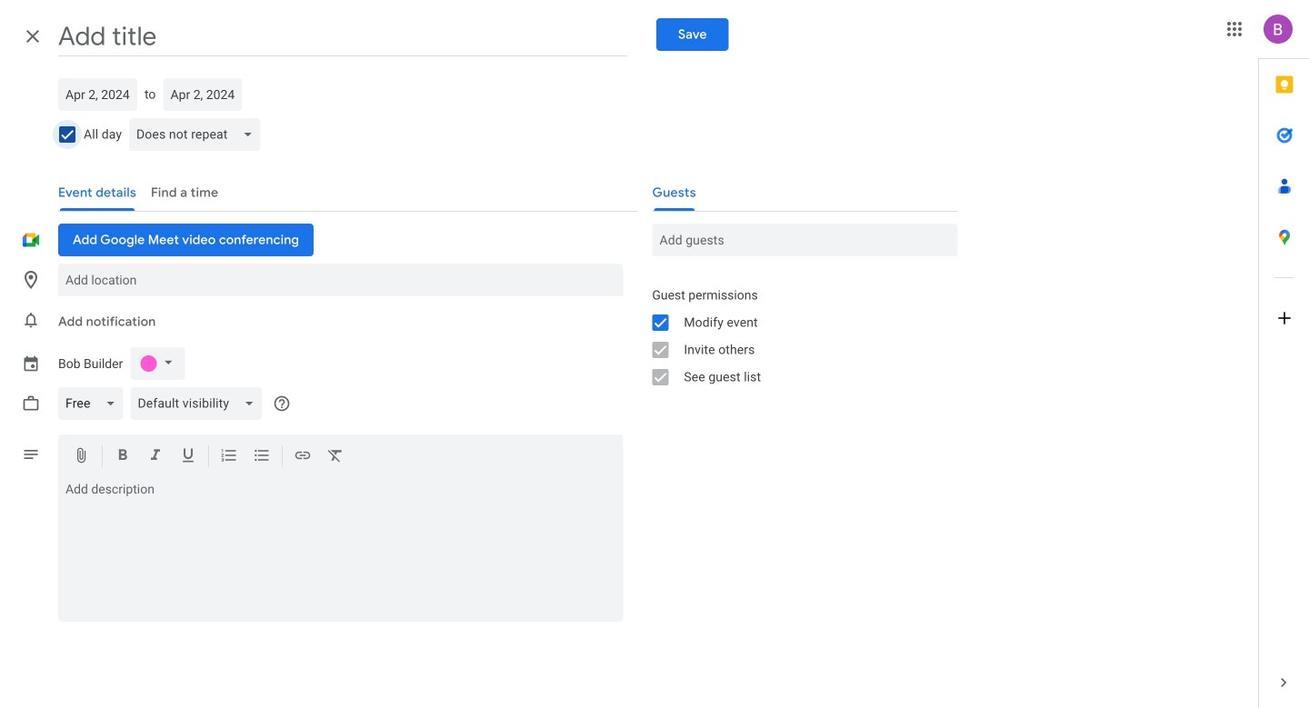 Task type: describe. For each thing, give the bounding box(es) containing it.
Guests text field
[[660, 224, 951, 257]]

underline image
[[179, 447, 197, 468]]

insert link image
[[294, 447, 312, 468]]

italic image
[[146, 447, 165, 468]]

Title text field
[[58, 16, 627, 56]]

numbered list image
[[220, 447, 238, 468]]

End date text field
[[170, 78, 235, 111]]

bold image
[[114, 447, 132, 468]]



Task type: vqa. For each thing, say whether or not it's contained in the screenshot.
July 3 element
no



Task type: locate. For each thing, give the bounding box(es) containing it.
bulleted list image
[[253, 447, 271, 468]]

tab list
[[1260, 59, 1310, 658]]

group
[[638, 282, 958, 391]]

None field
[[129, 113, 268, 156], [58, 382, 131, 426], [131, 382, 269, 426], [129, 113, 268, 156], [58, 382, 131, 426], [131, 382, 269, 426]]

Start date text field
[[65, 78, 130, 111]]

remove formatting image
[[327, 447, 345, 468]]

formatting options toolbar
[[58, 435, 623, 479]]

Add location text field
[[65, 264, 616, 297]]

Description text field
[[58, 482, 623, 619]]



